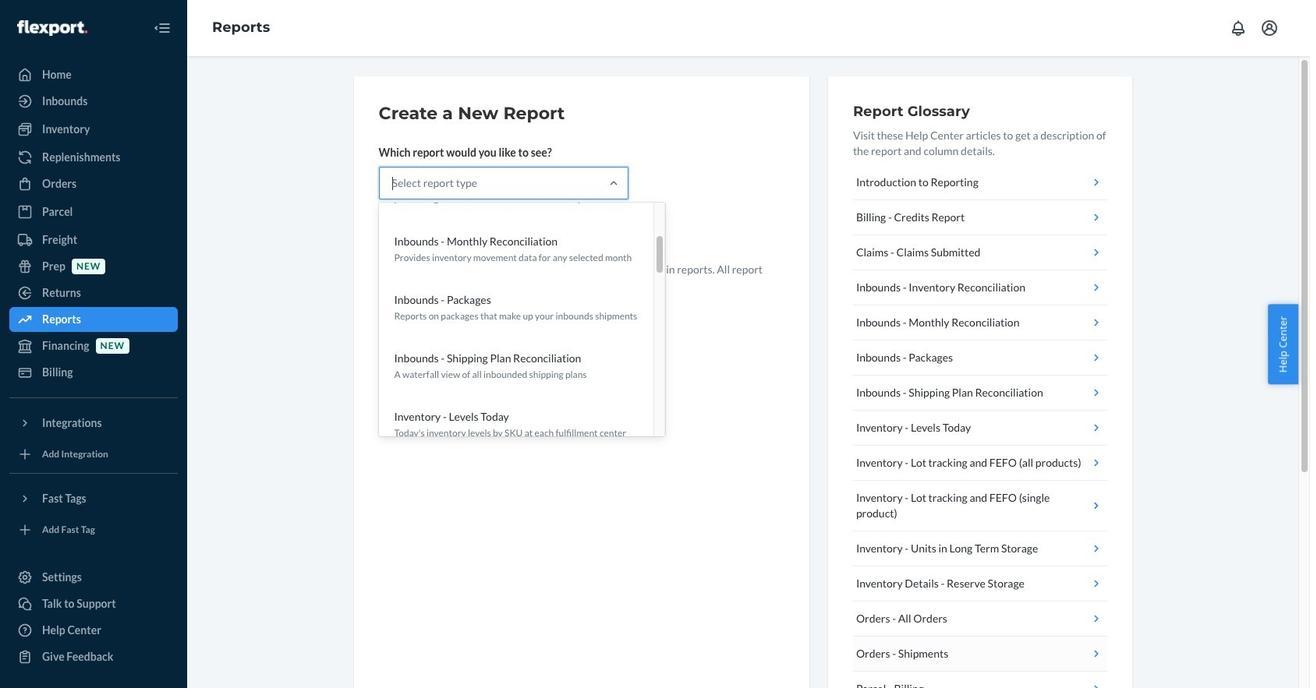 Task type: describe. For each thing, give the bounding box(es) containing it.
flexport logo image
[[17, 20, 87, 36]]

close navigation image
[[153, 19, 172, 37]]

open account menu image
[[1261, 19, 1280, 37]]



Task type: locate. For each thing, give the bounding box(es) containing it.
open notifications image
[[1230, 19, 1248, 37]]



Task type: vqa. For each thing, say whether or not it's contained in the screenshot.
close navigation image
yes



